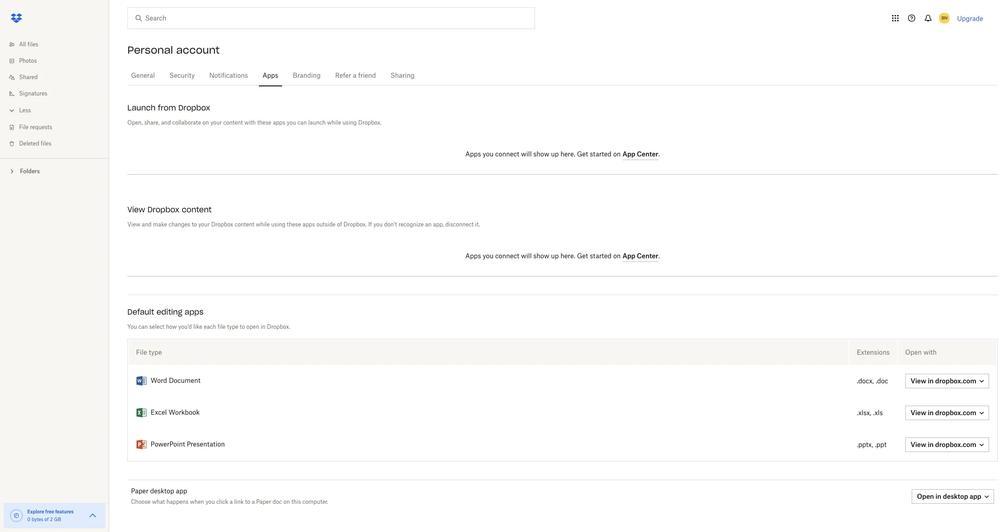 Task type: describe. For each thing, give the bounding box(es) containing it.
here. for view dropbox content
[[561, 253, 575, 260]]

connect for view dropbox content
[[495, 253, 519, 260]]

powerpoint
[[151, 442, 185, 448]]

will for launch from dropbox
[[521, 152, 532, 158]]

open
[[246, 324, 259, 330]]

app,
[[433, 222, 444, 228]]

paper desktop app choose what happens when you click a link to a paper doc on this computer.
[[131, 489, 328, 505]]

.doc
[[876, 378, 888, 385]]

account
[[176, 44, 220, 56]]

happens
[[166, 500, 188, 505]]

you'd
[[178, 324, 192, 330]]

1 horizontal spatial a
[[252, 500, 255, 505]]

view for excel workbook
[[911, 409, 926, 417]]

0 horizontal spatial a
[[230, 500, 233, 505]]

you can select how you'd like each file type to open in dropbox.
[[127, 324, 290, 330]]

open with
[[905, 349, 937, 356]]

changes
[[169, 222, 190, 228]]

security tab
[[166, 65, 198, 87]]

open, share, and collaborate on your content with these apps you can launch while using dropbox.
[[127, 120, 382, 126]]

view for powerpoint presentation
[[911, 441, 926, 449]]

like
[[193, 324, 202, 330]]

click
[[216, 500, 228, 505]]

.ppt
[[875, 442, 887, 448]]

powerpoint presentation
[[151, 442, 225, 448]]

center for content
[[637, 252, 658, 260]]

share,
[[144, 120, 160, 126]]

0 vertical spatial to
[[192, 222, 197, 228]]

recognize
[[399, 222, 424, 228]]

collaborate
[[172, 120, 201, 126]]

signatures link
[[7, 86, 109, 102]]

files for all files
[[28, 42, 38, 47]]

2 vertical spatial content
[[235, 222, 254, 228]]

up for dropbox
[[551, 152, 559, 158]]

your for dropbox
[[210, 120, 222, 126]]

if
[[368, 222, 372, 228]]

security
[[169, 73, 195, 79]]

word document
[[151, 378, 200, 384]]

app for launch from dropbox
[[623, 150, 635, 158]]

view in dropbox.com for .pptx, .ppt
[[911, 441, 976, 449]]

bn
[[941, 15, 948, 21]]

refer a friend tab
[[332, 65, 380, 87]]

file requests link
[[7, 119, 109, 136]]

view in dropbox.com for .xlsx, .xls
[[911, 409, 976, 417]]

notifications tab
[[206, 65, 252, 87]]

excel workbook
[[151, 410, 200, 416]]

.pptx,
[[857, 442, 873, 448]]

default editing apps
[[127, 308, 204, 317]]

file for file type
[[136, 349, 147, 356]]

2 vertical spatial apps
[[185, 308, 204, 317]]

started for view dropbox content
[[590, 253, 612, 260]]

deleted files link
[[7, 136, 109, 152]]

photos link
[[7, 53, 109, 69]]

view for word document
[[911, 377, 926, 385]]

from
[[158, 103, 176, 112]]

view in dropbox.com button
[[905, 406, 989, 420]]

in inside dropdown button
[[936, 493, 941, 501]]

dropbox.com for .docx, .doc
[[935, 377, 976, 385]]

open,
[[127, 120, 143, 126]]

launch from dropbox
[[127, 103, 210, 112]]

get for content
[[577, 253, 588, 260]]

2
[[50, 518, 53, 522]]

.docx, .doc
[[857, 378, 888, 385]]

this
[[291, 500, 301, 505]]

app inside dropdown button
[[970, 493, 981, 501]]

shared link
[[7, 69, 109, 86]]

branding tab
[[289, 65, 324, 87]]

0 vertical spatial can
[[297, 120, 307, 126]]

0
[[27, 518, 30, 522]]

files for deleted files
[[41, 141, 51, 147]]

view dropbox content
[[127, 205, 212, 214]]

show for launch from dropbox
[[533, 152, 549, 158]]

file
[[218, 324, 226, 330]]

disconnect
[[445, 222, 474, 228]]

a inside tab
[[353, 73, 357, 79]]

template stateless image for word document
[[136, 376, 147, 387]]

desktop inside paper desktop app choose what happens when you click a link to a paper doc on this computer.
[[150, 489, 174, 495]]

.xlsx,
[[857, 410, 871, 417]]

apps tab
[[259, 65, 282, 87]]

document
[[169, 378, 200, 384]]

upgrade link
[[957, 14, 983, 22]]

started for launch from dropbox
[[590, 152, 612, 158]]

each
[[204, 324, 216, 330]]

0 vertical spatial these
[[257, 120, 271, 126]]

app inside paper desktop app choose what happens when you click a link to a paper doc on this computer.
[[176, 489, 187, 495]]

1 vertical spatial paper
[[256, 500, 271, 505]]

bytes
[[32, 518, 43, 522]]

your for content
[[198, 222, 210, 228]]

. for launch from dropbox
[[658, 152, 660, 158]]

refer
[[335, 73, 351, 79]]

word
[[151, 378, 167, 384]]

file requests
[[19, 125, 52, 130]]

1 horizontal spatial while
[[327, 120, 341, 126]]

open for open in desktop app
[[917, 493, 934, 501]]

1 vertical spatial dropbox
[[148, 205, 179, 214]]

1 horizontal spatial type
[[227, 324, 238, 330]]

notifications
[[209, 73, 248, 79]]

0 vertical spatial content
[[223, 120, 243, 126]]

view and make changes to your dropbox content while using these apps outside of dropbox. if you don't recognize an app, disconnect it.
[[127, 222, 480, 228]]

2 vertical spatial dropbox
[[211, 222, 233, 228]]

here. for launch from dropbox
[[561, 152, 575, 158]]

1 vertical spatial content
[[182, 205, 212, 214]]

apps for view dropbox content
[[465, 253, 481, 260]]

2 vertical spatial dropbox.
[[267, 324, 290, 330]]

sharing
[[391, 73, 414, 79]]

apps inside apps tab
[[263, 73, 278, 79]]

1 vertical spatial to
[[240, 324, 245, 330]]

excel
[[151, 410, 167, 416]]

explore
[[27, 509, 44, 515]]

make
[[153, 222, 167, 228]]

an
[[425, 222, 432, 228]]

in for .xlsx, .xls
[[928, 409, 934, 417]]

app for view dropbox content
[[623, 252, 635, 260]]

deleted files
[[19, 141, 51, 147]]

explore free features 0 bytes of 2 gb
[[27, 509, 74, 522]]

Search text field
[[145, 13, 516, 23]]

select
[[149, 324, 164, 330]]

view in dropbox.com button for .pptx, .ppt
[[905, 438, 989, 452]]

app center link for launch from dropbox
[[623, 150, 658, 160]]

less
[[19, 108, 31, 113]]

link
[[234, 500, 244, 505]]

bn button
[[937, 11, 952, 25]]

in for .pptx, .ppt
[[928, 441, 934, 449]]

you
[[127, 324, 137, 330]]

extensions
[[857, 349, 890, 356]]



Task type: vqa. For each thing, say whether or not it's contained in the screenshot.
'PowerPoint Presentation'
yes



Task type: locate. For each thing, give the bounding box(es) containing it.
dropbox.
[[358, 120, 382, 126], [344, 222, 367, 228], [267, 324, 290, 330]]

1 vertical spatial with
[[924, 349, 937, 356]]

2 started from the top
[[590, 253, 612, 260]]

2 app center link from the top
[[623, 252, 658, 262]]

files right the all
[[28, 42, 38, 47]]

1 vertical spatial file
[[136, 349, 147, 356]]

1 vertical spatial apps
[[302, 222, 315, 228]]

0 horizontal spatial apps
[[185, 308, 204, 317]]

.pptx, .ppt
[[857, 442, 887, 448]]

will for view dropbox content
[[521, 253, 532, 260]]

3 template stateless image from the top
[[136, 440, 147, 450]]

dropbox up collaborate
[[178, 103, 210, 112]]

to right "link"
[[245, 500, 250, 505]]

it.
[[475, 222, 480, 228]]

apps up like
[[185, 308, 204, 317]]

workbook
[[169, 410, 200, 416]]

template stateless image left word
[[136, 376, 147, 387]]

1 vertical spatial while
[[256, 222, 270, 228]]

1 up from the top
[[551, 152, 559, 158]]

1 template stateless image from the top
[[136, 376, 147, 387]]

to right 'changes'
[[192, 222, 197, 228]]

2 horizontal spatial a
[[353, 73, 357, 79]]

2 vertical spatial to
[[245, 500, 250, 505]]

all files link
[[7, 36, 109, 53]]

file down less
[[19, 125, 29, 130]]

in for .docx, .doc
[[928, 377, 934, 385]]

.
[[658, 152, 660, 158], [658, 253, 660, 260]]

apps for launch from dropbox
[[465, 152, 481, 158]]

1 vertical spatial of
[[44, 518, 49, 522]]

1 vertical spatial app
[[623, 252, 635, 260]]

0 vertical spatial of
[[337, 222, 342, 228]]

1 vertical spatial using
[[271, 222, 285, 228]]

dropbox.com for .xlsx, .xls
[[935, 409, 976, 417]]

1 vertical spatial connect
[[495, 253, 519, 260]]

a left "link"
[[230, 500, 233, 505]]

0 vertical spatial open
[[905, 349, 922, 356]]

0 horizontal spatial type
[[149, 349, 162, 356]]

view in dropbox.com inside view in dropbox.com popup button
[[911, 409, 976, 417]]

paper up choose
[[131, 489, 148, 495]]

3 dropbox.com from the top
[[935, 441, 976, 449]]

0 horizontal spatial and
[[142, 222, 152, 228]]

all files
[[19, 42, 38, 47]]

0 horizontal spatial paper
[[131, 489, 148, 495]]

on inside paper desktop app choose what happens when you click a link to a paper doc on this computer.
[[283, 500, 290, 505]]

on
[[202, 120, 209, 126], [613, 152, 621, 158], [613, 253, 621, 260], [283, 500, 290, 505]]

1 horizontal spatial desktop
[[943, 493, 968, 501]]

a right "link"
[[252, 500, 255, 505]]

1 vertical spatial apps
[[465, 152, 481, 158]]

view in dropbox.com button up view in dropbox.com popup button
[[905, 374, 989, 389]]

0 vertical spatial get
[[577, 152, 588, 158]]

app center link
[[623, 150, 658, 160], [623, 252, 658, 262]]

of inside 'explore free features 0 bytes of 2 gb'
[[44, 518, 49, 522]]

1 will from the top
[[521, 152, 532, 158]]

paper left 'doc'
[[256, 500, 271, 505]]

desktop
[[150, 489, 174, 495], [943, 493, 968, 501]]

. for view dropbox content
[[658, 253, 660, 260]]

dropbox up make
[[148, 205, 179, 214]]

2 template stateless image from the top
[[136, 408, 147, 419]]

app
[[623, 150, 635, 158], [623, 252, 635, 260]]

file type
[[136, 349, 162, 356]]

0 vertical spatial your
[[210, 120, 222, 126]]

1 vertical spatial apps you connect will show up here. get started on app center .
[[465, 252, 660, 260]]

tab list
[[127, 64, 998, 87]]

1 vertical spatial can
[[138, 324, 148, 330]]

files
[[28, 42, 38, 47], [41, 141, 51, 147]]

1 vertical spatial template stateless image
[[136, 408, 147, 419]]

type
[[227, 324, 238, 330], [149, 349, 162, 356]]

apps you connect will show up here. get started on app center . for view dropbox content
[[465, 252, 660, 260]]

launch
[[308, 120, 326, 126]]

requests
[[30, 125, 52, 130]]

1 vertical spatial your
[[198, 222, 210, 228]]

2 view in dropbox.com from the top
[[911, 409, 976, 417]]

apps you connect will show up here. get started on app center .
[[465, 150, 660, 158], [465, 252, 660, 260]]

view in dropbox.com button for .docx, .doc
[[905, 374, 989, 389]]

1 horizontal spatial using
[[343, 120, 357, 126]]

using
[[343, 120, 357, 126], [271, 222, 285, 228]]

to left open
[[240, 324, 245, 330]]

2 get from the top
[[577, 253, 588, 260]]

a right refer
[[353, 73, 357, 79]]

1 show from the top
[[533, 152, 549, 158]]

.xls
[[873, 410, 883, 417]]

up for content
[[551, 253, 559, 260]]

0 horizontal spatial files
[[28, 42, 38, 47]]

0 vertical spatial file
[[19, 125, 29, 130]]

photos
[[19, 58, 37, 64]]

2 up from the top
[[551, 253, 559, 260]]

launch
[[127, 103, 156, 112]]

0 horizontal spatial can
[[138, 324, 148, 330]]

0 vertical spatial started
[[590, 152, 612, 158]]

sharing tab
[[387, 65, 418, 87]]

show
[[533, 152, 549, 158], [533, 253, 549, 260]]

apps you connect will show up here. get started on app center . for launch from dropbox
[[465, 150, 660, 158]]

1 horizontal spatial your
[[210, 120, 222, 126]]

1 view in dropbox.com from the top
[[911, 377, 976, 385]]

1 vertical spatial show
[[533, 253, 549, 260]]

0 vertical spatial apps
[[273, 120, 285, 126]]

0 horizontal spatial of
[[44, 518, 49, 522]]

0 vertical spatial while
[[327, 120, 341, 126]]

of left 2
[[44, 518, 49, 522]]

list containing all files
[[0, 31, 109, 158]]

1 . from the top
[[658, 152, 660, 158]]

2 connect from the top
[[495, 253, 519, 260]]

quota usage element
[[9, 509, 24, 523]]

dropbox right 'changes'
[[211, 222, 233, 228]]

default
[[127, 308, 154, 317]]

1 dropbox.com from the top
[[935, 377, 976, 385]]

can right you
[[138, 324, 148, 330]]

1 vertical spatial .
[[658, 253, 660, 260]]

0 vertical spatial dropbox.
[[358, 120, 382, 126]]

1 horizontal spatial can
[[297, 120, 307, 126]]

0 vertical spatial using
[[343, 120, 357, 126]]

paper
[[131, 489, 148, 495], [256, 500, 271, 505]]

3 view in dropbox.com from the top
[[911, 441, 976, 449]]

dropbox.com for .pptx, .ppt
[[935, 441, 976, 449]]

1 vertical spatial get
[[577, 253, 588, 260]]

0 vertical spatial app center link
[[623, 150, 658, 160]]

1 vertical spatial these
[[287, 222, 301, 228]]

in inside popup button
[[928, 409, 934, 417]]

template stateless image for excel workbook
[[136, 408, 147, 419]]

all
[[19, 42, 26, 47]]

1 center from the top
[[637, 150, 658, 158]]

1 vertical spatial started
[[590, 253, 612, 260]]

desktop inside open in desktop app dropdown button
[[943, 493, 968, 501]]

branding
[[293, 73, 321, 79]]

content
[[223, 120, 243, 126], [182, 205, 212, 214], [235, 222, 254, 228]]

you inside paper desktop app choose what happens when you click a link to a paper doc on this computer.
[[206, 500, 215, 505]]

personal
[[127, 44, 173, 56]]

show for view dropbox content
[[533, 253, 549, 260]]

template stateless image for powerpoint presentation
[[136, 440, 147, 450]]

dropbox.com inside popup button
[[935, 409, 976, 417]]

0 horizontal spatial file
[[19, 125, 29, 130]]

open inside dropdown button
[[917, 493, 934, 501]]

1 vertical spatial dropbox.
[[344, 222, 367, 228]]

to inside paper desktop app choose what happens when you click a link to a paper doc on this computer.
[[245, 500, 250, 505]]

1 horizontal spatial file
[[136, 349, 147, 356]]

template stateless image left excel
[[136, 408, 147, 419]]

app center link for view dropbox content
[[623, 252, 658, 262]]

0 vertical spatial paper
[[131, 489, 148, 495]]

2 will from the top
[[521, 253, 532, 260]]

files right deleted
[[41, 141, 51, 147]]

started
[[590, 152, 612, 158], [590, 253, 612, 260]]

0 horizontal spatial using
[[271, 222, 285, 228]]

connect
[[495, 152, 519, 158], [495, 253, 519, 260]]

view inside popup button
[[911, 409, 926, 417]]

1 started from the top
[[590, 152, 612, 158]]

center
[[637, 150, 658, 158], [637, 252, 658, 260]]

2 show from the top
[[533, 253, 549, 260]]

2 . from the top
[[658, 253, 660, 260]]

2 vertical spatial view in dropbox.com
[[911, 441, 976, 449]]

choose
[[131, 500, 151, 505]]

1 vertical spatial dropbox.com
[[935, 409, 976, 417]]

1 connect from the top
[[495, 152, 519, 158]]

less image
[[7, 106, 16, 115]]

1 vertical spatial up
[[551, 253, 559, 260]]

1 vertical spatial files
[[41, 141, 51, 147]]

1 horizontal spatial and
[[161, 120, 171, 126]]

file for file requests
[[19, 125, 29, 130]]

0 vertical spatial apps you connect will show up here. get started on app center .
[[465, 150, 660, 158]]

list
[[0, 31, 109, 158]]

dropbox
[[178, 103, 210, 112], [148, 205, 179, 214], [211, 222, 233, 228]]

0 vertical spatial apps
[[263, 73, 278, 79]]

0 vertical spatial up
[[551, 152, 559, 158]]

file down you
[[136, 349, 147, 356]]

friend
[[358, 73, 376, 79]]

2 vertical spatial template stateless image
[[136, 440, 147, 450]]

don't
[[384, 222, 397, 228]]

files inside "link"
[[28, 42, 38, 47]]

.xlsx, .xls
[[857, 410, 883, 417]]

0 vertical spatial with
[[244, 120, 256, 126]]

.docx,
[[857, 378, 874, 385]]

2 center from the top
[[637, 252, 658, 260]]

1 vertical spatial view in dropbox.com button
[[905, 438, 989, 452]]

1 here. from the top
[[561, 152, 575, 158]]

apps left launch
[[273, 120, 285, 126]]

0 vertical spatial .
[[658, 152, 660, 158]]

1 vertical spatial and
[[142, 222, 152, 228]]

1 horizontal spatial of
[[337, 222, 342, 228]]

presentation
[[187, 442, 225, 448]]

1 app from the top
[[623, 150, 635, 158]]

2 horizontal spatial apps
[[302, 222, 315, 228]]

folders button
[[0, 164, 109, 178]]

apps
[[263, 73, 278, 79], [465, 152, 481, 158], [465, 253, 481, 260]]

when
[[190, 500, 204, 505]]

1 horizontal spatial with
[[924, 349, 937, 356]]

open for open with
[[905, 349, 922, 356]]

what
[[152, 500, 165, 505]]

outside
[[316, 222, 336, 228]]

gb
[[54, 518, 61, 522]]

2 view in dropbox.com button from the top
[[905, 438, 989, 452]]

2 here. from the top
[[561, 253, 575, 260]]

1 horizontal spatial app
[[970, 493, 981, 501]]

1 horizontal spatial paper
[[256, 500, 271, 505]]

0 horizontal spatial your
[[198, 222, 210, 228]]

1 get from the top
[[577, 152, 588, 158]]

1 vertical spatial will
[[521, 253, 532, 260]]

type right file
[[227, 324, 238, 330]]

general tab
[[127, 65, 158, 87]]

deleted
[[19, 141, 39, 147]]

0 vertical spatial show
[[533, 152, 549, 158]]

0 vertical spatial will
[[521, 152, 532, 158]]

0 vertical spatial here.
[[561, 152, 575, 158]]

0 vertical spatial files
[[28, 42, 38, 47]]

your
[[210, 120, 222, 126], [198, 222, 210, 228]]

doc
[[273, 500, 282, 505]]

view
[[127, 205, 145, 214], [127, 222, 140, 228], [911, 377, 926, 385], [911, 409, 926, 417], [911, 441, 926, 449]]

2 apps you connect will show up here. get started on app center . from the top
[[465, 252, 660, 260]]

with
[[244, 120, 256, 126], [924, 349, 937, 356]]

2 app from the top
[[623, 252, 635, 260]]

1 vertical spatial center
[[637, 252, 658, 260]]

1 app center link from the top
[[623, 150, 658, 160]]

1 vertical spatial type
[[149, 349, 162, 356]]

1 vertical spatial open
[[917, 493, 934, 501]]

of
[[337, 222, 342, 228], [44, 518, 49, 522]]

view in dropbox.com button down view in dropbox.com popup button
[[905, 438, 989, 452]]

1 horizontal spatial these
[[287, 222, 301, 228]]

1 horizontal spatial files
[[41, 141, 51, 147]]

free
[[45, 509, 54, 515]]

center for dropbox
[[637, 150, 658, 158]]

1 horizontal spatial apps
[[273, 120, 285, 126]]

connect for launch from dropbox
[[495, 152, 519, 158]]

0 vertical spatial connect
[[495, 152, 519, 158]]

template stateless image left powerpoint
[[136, 440, 147, 450]]

open in desktop app
[[917, 493, 981, 501]]

can left launch
[[297, 120, 307, 126]]

1 view in dropbox.com button from the top
[[905, 374, 989, 389]]

1 vertical spatial here.
[[561, 253, 575, 260]]

2 vertical spatial apps
[[465, 253, 481, 260]]

tab list containing general
[[127, 64, 998, 87]]

and right the share,
[[161, 120, 171, 126]]

features
[[55, 509, 74, 515]]

computer.
[[302, 500, 328, 505]]

type down select
[[149, 349, 162, 356]]

upgrade
[[957, 14, 983, 22]]

personal account
[[127, 44, 220, 56]]

while
[[327, 120, 341, 126], [256, 222, 270, 228]]

file
[[19, 125, 29, 130], [136, 349, 147, 356]]

dropbox image
[[7, 9, 25, 27]]

1 apps you connect will show up here. get started on app center . from the top
[[465, 150, 660, 158]]

2 dropbox.com from the top
[[935, 409, 976, 417]]

0 horizontal spatial these
[[257, 120, 271, 126]]

0 vertical spatial and
[[161, 120, 171, 126]]

editing
[[156, 308, 182, 317]]

folders
[[20, 168, 40, 175]]

0 vertical spatial view in dropbox.com button
[[905, 374, 989, 389]]

1 vertical spatial app center link
[[623, 252, 658, 262]]

open in desktop app button
[[912, 490, 994, 504]]

0 vertical spatial dropbox
[[178, 103, 210, 112]]

your right 'changes'
[[198, 222, 210, 228]]

get
[[577, 152, 588, 158], [577, 253, 588, 260]]

get for dropbox
[[577, 152, 588, 158]]

your right collaborate
[[210, 120, 222, 126]]

and left make
[[142, 222, 152, 228]]

0 vertical spatial app
[[623, 150, 635, 158]]

of right outside
[[337, 222, 342, 228]]

how
[[166, 324, 177, 330]]

view in dropbox.com
[[911, 377, 976, 385], [911, 409, 976, 417], [911, 441, 976, 449]]

apps left outside
[[302, 222, 315, 228]]

signatures
[[19, 91, 47, 96]]

view in dropbox.com for .docx, .doc
[[911, 377, 976, 385]]

template stateless image
[[136, 376, 147, 387], [136, 408, 147, 419], [136, 440, 147, 450]]

shared
[[19, 75, 38, 80]]

general
[[131, 73, 155, 79]]

0 horizontal spatial app
[[176, 489, 187, 495]]

1 vertical spatial view in dropbox.com
[[911, 409, 976, 417]]



